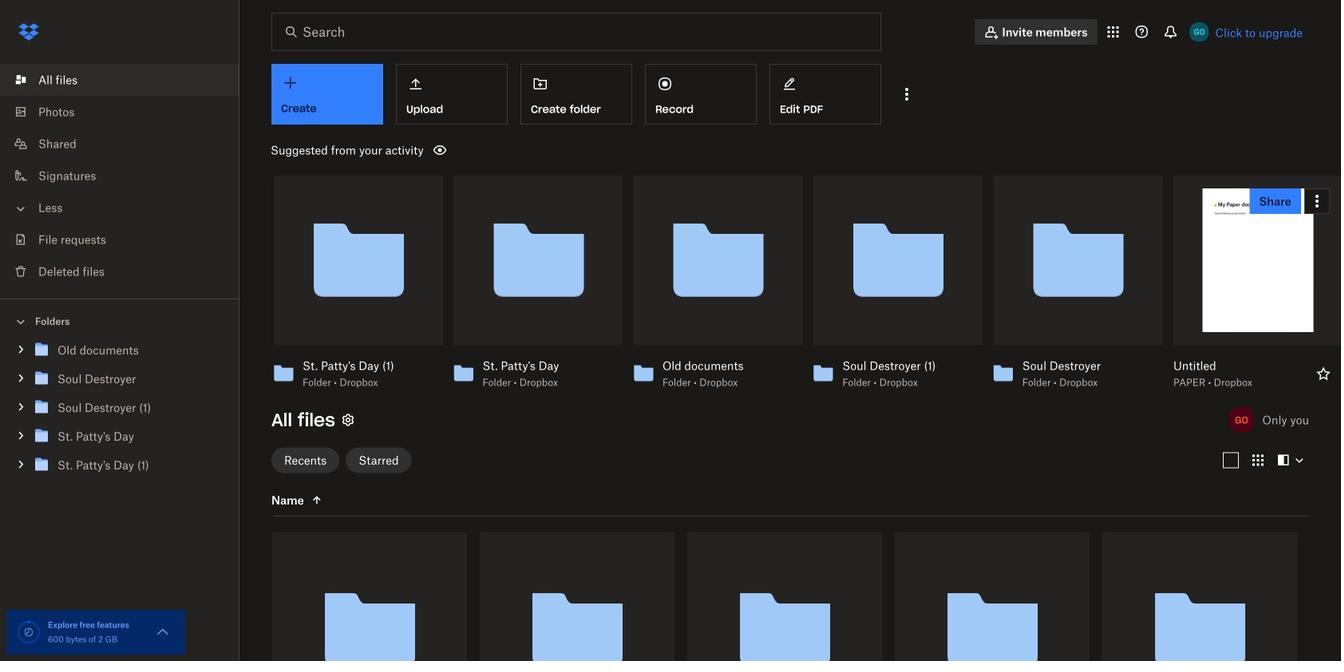 Task type: describe. For each thing, give the bounding box(es) containing it.
less image
[[13, 201, 29, 217]]

folder, soul destroyer row
[[480, 532, 675, 661]]

quota usage image
[[16, 620, 42, 645]]

Search in folder "Dropbox" text field
[[303, 22, 848, 42]]

dropbox image
[[13, 16, 45, 48]]

folder, old documents row
[[272, 532, 467, 661]]

folder, soul destroyer (1) row
[[687, 532, 882, 661]]



Task type: locate. For each thing, give the bounding box(es) containing it.
list item
[[0, 64, 240, 96]]

list
[[0, 54, 240, 299]]

folder, st. patty's day row
[[895, 532, 1090, 661]]

quota usage progress bar
[[16, 620, 42, 645]]

folder settings image
[[338, 410, 358, 429]]

group
[[0, 333, 240, 491]]

folder, st. patty's day (1) row
[[1103, 532, 1297, 661]]



Task type: vqa. For each thing, say whether or not it's contained in the screenshot.
group
yes



